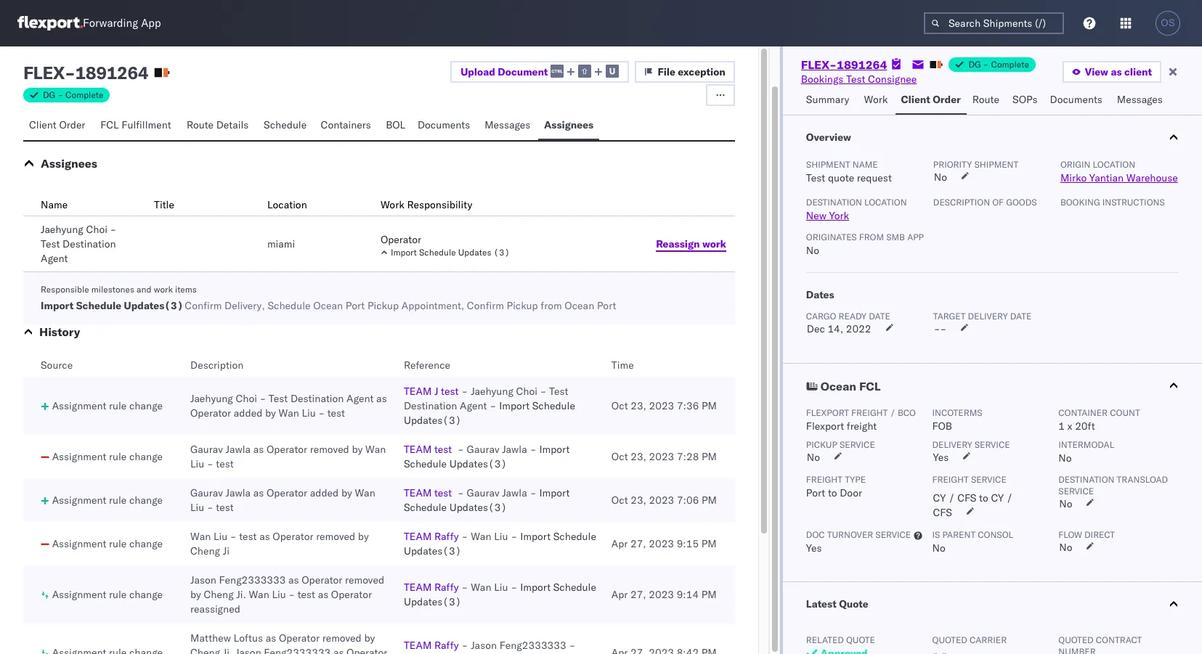 Task type: locate. For each thing, give the bounding box(es) containing it.
5 change from the top
[[129, 589, 163, 602]]

test
[[441, 385, 459, 398], [328, 407, 345, 420], [434, 443, 452, 456], [216, 458, 234, 471], [434, 487, 452, 500], [216, 501, 234, 514], [239, 530, 257, 544], [298, 589, 315, 602]]

pm right the 9:14 at the right bottom
[[702, 589, 717, 602]]

1 horizontal spatial quoted
[[1059, 635, 1094, 646]]

2023 left the 9:14 at the right bottom
[[649, 589, 674, 602]]

1 vertical spatial description
[[190, 359, 244, 372]]

work inside the reassign work button
[[703, 237, 727, 250]]

latest
[[806, 598, 837, 611]]

work left responsibility
[[381, 198, 405, 211]]

flexport. image
[[17, 16, 83, 31]]

3 raffy from the top
[[434, 639, 459, 653]]

1 horizontal spatial 1891264
[[837, 57, 888, 72]]

0 horizontal spatial updates
[[124, 299, 164, 312]]

oct for oct 23, 2023 7:06 pm
[[612, 494, 628, 507]]

oct down time
[[612, 400, 628, 413]]

work down consignee
[[864, 93, 888, 106]]

2 team from the top
[[404, 443, 432, 456]]

jaehyung choi - test destination agent up responsible
[[41, 223, 116, 265]]

5 pm from the top
[[702, 589, 717, 602]]

1 horizontal spatial route
[[973, 93, 1000, 106]]

import inside responsible milestones and work items import schedule updates (3) confirm delivery, schedule ocean port pickup appointment, confirm pickup from ocean port
[[41, 299, 74, 312]]

freight down ocean fcl
[[852, 408, 888, 419]]

1 rule from the top
[[109, 400, 127, 413]]

quoted left carrier
[[933, 635, 968, 646]]

0 vertical spatial yes
[[933, 451, 949, 464]]

removed inside jason feng2333333 as operator removed by cheng ji. wan liu - test as operator reassigned
[[345, 574, 384, 587]]

removed inside gaurav jawla as operator removed by wan liu - test
[[310, 443, 349, 456]]

freight up door
[[806, 475, 843, 485]]

fcl fulfillment button
[[95, 112, 181, 140]]

no down originates
[[806, 244, 820, 257]]

liu inside wan liu - test as operator removed by cheng ji
[[214, 530, 228, 544]]

1 quoted from the left
[[933, 635, 968, 646]]

1 team raffy - wan liu - from the top
[[404, 530, 517, 544]]

order left route button
[[933, 93, 961, 106]]

0 vertical spatial oct
[[612, 400, 628, 413]]

work inside responsible milestones and work items import schedule updates (3) confirm delivery, schedule ocean port pickup appointment, confirm pickup from ocean port
[[154, 284, 173, 295]]

2023 for 7:28
[[649, 451, 675, 464]]

jason
[[190, 574, 216, 587], [471, 639, 497, 653], [235, 647, 261, 655]]

destination inside destination location new york
[[806, 197, 863, 208]]

cy / cfs to cy / cfs
[[933, 492, 1013, 520]]

pickup left the appointment,
[[368, 299, 399, 312]]

feng2333333 inside matthew loftus as operator removed by cheng ji. jason feng2333333 as operato
[[264, 647, 331, 655]]

1 vertical spatial (3)
[[164, 299, 183, 312]]

assignment rule change for jaehyung choi - test destination agent as operator added by wan liu - test
[[52, 400, 163, 413]]

oct 23, 2023 7:06 pm
[[612, 494, 717, 507]]

liu
[[302, 407, 316, 420], [190, 458, 204, 471], [190, 501, 204, 514], [214, 530, 228, 544], [494, 530, 508, 544], [494, 581, 508, 594], [272, 589, 286, 602]]

5 rule from the top
[[109, 589, 127, 602]]

2 date from the left
[[1011, 311, 1032, 322]]

documents button right "bol"
[[412, 112, 479, 140]]

1 team test - gaurav jawla - from the top
[[404, 443, 537, 456]]

2 flexport from the top
[[806, 420, 844, 433]]

destination inside the jaehyung choi - test destination agent as operator added by wan liu - test
[[291, 392, 344, 405]]

by for matthew loftus as operator removed by cheng ji. jason feng2333333 as operato
[[364, 632, 375, 645]]

4 2023 from the top
[[649, 538, 674, 551]]

transload
[[1117, 475, 1169, 485]]

flow
[[1059, 530, 1083, 541]]

0 vertical spatial team raffy - wan liu -
[[404, 530, 517, 544]]

1 horizontal spatial pickup
[[507, 299, 538, 312]]

team raffy - wan liu - for jason feng2333333 as operator removed by cheng ji. wan liu - test as operator reassigned
[[404, 581, 517, 594]]

no inside intermodal no
[[1059, 452, 1072, 465]]

schedule button
[[258, 112, 315, 140]]

apr down apr 27, 2023 9:15 pm
[[612, 589, 628, 602]]

documents button
[[1045, 86, 1112, 115], [412, 112, 479, 140]]

work for work responsibility
[[381, 198, 405, 211]]

2 assignment from the top
[[52, 451, 106, 464]]

3 oct from the top
[[612, 494, 628, 507]]

by inside wan liu - test as operator removed by cheng ji
[[358, 530, 369, 544]]

1 vertical spatial work
[[154, 284, 173, 295]]

service down flexport freight / bco flexport freight
[[840, 440, 875, 451]]

to inside cy / cfs to cy / cfs
[[980, 492, 989, 505]]

1 horizontal spatial freight
[[933, 475, 969, 485]]

latest quote button
[[783, 583, 1203, 626]]

1 horizontal spatial work
[[864, 93, 888, 106]]

cy down service
[[991, 492, 1004, 505]]

raffy for wan liu - test as operator removed by cheng ji
[[434, 530, 459, 544]]

1 horizontal spatial jason
[[235, 647, 261, 655]]

1 vertical spatial cheng
[[204, 589, 234, 602]]

pm right 7:28
[[702, 451, 717, 464]]

pm right 7:06
[[702, 494, 717, 507]]

0 horizontal spatial /
[[890, 408, 896, 419]]

4 change from the top
[[129, 538, 163, 551]]

by inside "gaurav jawla as operator added by wan liu - test"
[[341, 487, 352, 500]]

to down service
[[980, 492, 989, 505]]

cheng for jason
[[204, 589, 234, 602]]

location inside destination location new york
[[865, 197, 907, 208]]

1 vertical spatial ji.
[[223, 647, 233, 655]]

dg down flex
[[43, 89, 55, 100]]

5 import schedule updates(3) from the top
[[404, 581, 597, 609]]

/ left 'bco'
[[890, 408, 896, 419]]

3 team from the top
[[404, 487, 432, 500]]

app right forwarding
[[141, 16, 161, 30]]

no down pickup service on the bottom right
[[807, 451, 820, 464]]

2 assignment rule change from the top
[[52, 451, 163, 464]]

5 assignment rule change from the top
[[52, 589, 163, 602]]

fcl left fulfillment
[[100, 118, 119, 132]]

2 change from the top
[[129, 451, 163, 464]]

by for gaurav jawla as operator removed by wan liu - test
[[352, 443, 363, 456]]

0 horizontal spatial fcl
[[100, 118, 119, 132]]

dg - complete down flex - 1891264
[[43, 89, 104, 100]]

date right delivery
[[1011, 311, 1032, 322]]

quote right "related"
[[846, 635, 875, 646]]

1 freight from the left
[[806, 475, 843, 485]]

0 vertical spatial documents
[[1050, 93, 1103, 106]]

2 rule from the top
[[109, 451, 127, 464]]

team for gaurav jawla as operator added by wan liu - test
[[404, 487, 432, 500]]

0 vertical spatial dg
[[969, 59, 982, 70]]

destination up york
[[806, 197, 863, 208]]

no
[[934, 171, 948, 184], [806, 244, 820, 257], [807, 451, 820, 464], [1059, 452, 1072, 465], [1060, 498, 1073, 511], [1060, 541, 1073, 554], [933, 542, 946, 555]]

from inside originates from smb app no
[[860, 232, 884, 243]]

containers
[[321, 118, 371, 132]]

pm for oct 23, 2023 7:36 pm
[[702, 400, 717, 413]]

2 oct from the top
[[612, 451, 628, 464]]

jawla inside "gaurav jawla as operator added by wan liu - test"
[[226, 487, 251, 500]]

apr down the oct 23, 2023 7:06 pm
[[612, 538, 628, 551]]

2 apr from the top
[[612, 589, 628, 602]]

upload
[[461, 65, 495, 78]]

1 import schedule updates(3) from the top
[[404, 400, 575, 427]]

1 vertical spatial location
[[865, 197, 907, 208]]

to inside freight type port to door
[[828, 487, 838, 500]]

os button
[[1152, 7, 1185, 40]]

1 vertical spatial 23,
[[631, 451, 647, 464]]

confirm right the appointment,
[[467, 299, 504, 312]]

0 horizontal spatial app
[[141, 16, 161, 30]]

route up overview button
[[973, 93, 1000, 106]]

ji. for jason
[[223, 647, 233, 655]]

2 freight from the left
[[933, 475, 969, 485]]

3 pm from the top
[[702, 494, 717, 507]]

choi
[[86, 223, 107, 236], [516, 385, 538, 398], [236, 392, 257, 405]]

instructions
[[1103, 197, 1165, 208]]

agent inside the jaehyung choi - test destination agent as operator added by wan liu - test
[[347, 392, 374, 405]]

warehouse
[[1127, 171, 1179, 185]]

order down flex - 1891264
[[59, 118, 85, 132]]

3 change from the top
[[129, 494, 163, 507]]

(3) inside responsible milestones and work items import schedule updates (3) confirm delivery, schedule ocean port pickup appointment, confirm pickup from ocean port
[[164, 299, 183, 312]]

2023 left 7:28
[[649, 451, 675, 464]]

dg - complete up route button
[[969, 59, 1030, 70]]

0 vertical spatial apr
[[612, 538, 628, 551]]

2 23, from the top
[[631, 451, 647, 464]]

0 vertical spatial complete
[[991, 59, 1030, 70]]

2 team test - gaurav jawla - from the top
[[404, 487, 537, 500]]

jaehyung choi - test destination agent down reference
[[404, 385, 569, 413]]

confirm
[[185, 299, 222, 312], [467, 299, 504, 312]]

0 horizontal spatial client
[[29, 118, 56, 132]]

0 horizontal spatial jaehyung
[[41, 223, 83, 236]]

2 quoted from the left
[[1059, 635, 1094, 646]]

1 horizontal spatial /
[[949, 492, 955, 505]]

location inside origin location mirko yantian warehouse
[[1093, 159, 1136, 170]]

4 assignment from the top
[[52, 538, 106, 551]]

location up mirko yantian warehouse link at the right top
[[1093, 159, 1136, 170]]

yes down delivery
[[933, 451, 949, 464]]

quoted
[[933, 635, 968, 646], [1059, 635, 1094, 646]]

1 horizontal spatial complete
[[991, 59, 1030, 70]]

delivery,
[[225, 299, 265, 312]]

booking
[[1061, 197, 1101, 208]]

operator
[[381, 233, 421, 246], [190, 407, 231, 420], [267, 443, 307, 456], [267, 487, 307, 500], [273, 530, 314, 544], [302, 574, 343, 587], [331, 589, 372, 602], [279, 632, 320, 645]]

origin location mirko yantian warehouse
[[1061, 159, 1179, 185]]

from down import schedule updates                (3) button
[[541, 299, 562, 312]]

updates down responsibility
[[458, 247, 492, 258]]

1 horizontal spatial date
[[1011, 311, 1032, 322]]

23, for oct 23, 2023 7:06 pm
[[631, 494, 647, 507]]

os
[[1161, 17, 1175, 28]]

client
[[901, 93, 931, 106], [29, 118, 56, 132]]

ji. for wan
[[236, 589, 246, 602]]

cheng inside jason feng2333333 as operator removed by cheng ji. wan liu - test as operator reassigned
[[204, 589, 234, 602]]

updates(3) for jason feng2333333 as operator removed by cheng ji. wan liu - test as operator reassigned
[[404, 596, 462, 609]]

pm for oct 23, 2023 7:28 pm
[[702, 451, 717, 464]]

port
[[346, 299, 365, 312], [597, 299, 616, 312], [806, 487, 826, 500]]

0 vertical spatial client order
[[901, 93, 961, 106]]

date for dec 14, 2022
[[869, 311, 891, 322]]

team test - gaurav jawla - for gaurav jawla as operator added by wan liu - test
[[404, 487, 537, 500]]

no down intermodal
[[1059, 452, 1072, 465]]

3 23, from the top
[[631, 494, 647, 507]]

0 vertical spatial assignees
[[544, 118, 594, 132]]

freight for freight type port to door
[[806, 475, 843, 485]]

file
[[658, 65, 676, 78]]

fcl fulfillment
[[100, 118, 171, 132]]

1 2023 from the top
[[649, 400, 675, 413]]

wan inside wan liu - test as operator removed by cheng ji
[[190, 530, 211, 544]]

updates down and
[[124, 299, 164, 312]]

2 2023 from the top
[[649, 451, 675, 464]]

3 import schedule updates(3) from the top
[[404, 487, 570, 514]]

pm for apr 27, 2023 9:15 pm
[[702, 538, 717, 551]]

quoted carrier
[[933, 635, 1007, 646]]

location
[[267, 198, 307, 211]]

work
[[864, 93, 888, 106], [381, 198, 405, 211]]

order
[[933, 93, 961, 106], [59, 118, 85, 132]]

confirm down items
[[185, 299, 222, 312]]

rule for gaurav jawla as operator removed by wan liu - test
[[109, 451, 127, 464]]

0 vertical spatial from
[[860, 232, 884, 243]]

Search Shipments (/) text field
[[924, 12, 1065, 34]]

description left the of
[[934, 197, 991, 208]]

0 horizontal spatial freight
[[806, 475, 843, 485]]

ji
[[223, 545, 230, 558]]

2 horizontal spatial /
[[1007, 492, 1013, 505]]

date
[[869, 311, 891, 322], [1011, 311, 1032, 322]]

test inside gaurav jawla as operator removed by wan liu - test
[[216, 458, 234, 471]]

test inside wan liu - test as operator removed by cheng ji
[[239, 530, 257, 544]]

1 27, from the top
[[631, 538, 647, 551]]

2023 for 7:06
[[649, 494, 675, 507]]

assignment for wan liu - test as operator removed by cheng ji
[[52, 538, 106, 551]]

destination
[[806, 197, 863, 208], [63, 238, 116, 251], [291, 392, 344, 405], [404, 400, 457, 413], [1059, 475, 1115, 485]]

1 horizontal spatial client order
[[901, 93, 961, 106]]

client order button down consignee
[[896, 86, 967, 115]]

date up 2022
[[869, 311, 891, 322]]

0 vertical spatial route
[[973, 93, 1000, 106]]

destination up gaurav jawla as operator removed by wan liu - test
[[291, 392, 344, 405]]

client down consignee
[[901, 93, 931, 106]]

2023 left 7:36
[[649, 400, 675, 413]]

2 raffy from the top
[[434, 581, 459, 594]]

freight inside freight type port to door
[[806, 475, 843, 485]]

ocean
[[313, 299, 343, 312], [565, 299, 595, 312], [821, 379, 857, 394]]

route left 'details'
[[187, 118, 214, 132]]

feng2333333 inside jason feng2333333 as operator removed by cheng ji. wan liu - test as operator reassigned
[[219, 574, 286, 587]]

4 import schedule updates(3) from the top
[[404, 530, 597, 558]]

source
[[41, 359, 73, 372]]

ji. inside jason feng2333333 as operator removed by cheng ji. wan liu - test as operator reassigned
[[236, 589, 246, 602]]

2 horizontal spatial port
[[806, 487, 826, 500]]

team test - gaurav jawla -
[[404, 443, 537, 456], [404, 487, 537, 500]]

0 vertical spatial work
[[864, 93, 888, 106]]

cargo
[[806, 311, 837, 322]]

3 assignment rule change from the top
[[52, 494, 163, 507]]

0 vertical spatial assignees button
[[538, 112, 600, 140]]

1 vertical spatial documents
[[418, 118, 470, 132]]

destination down team j test -
[[404, 400, 457, 413]]

1 vertical spatial assignees
[[41, 156, 97, 171]]

removed inside matthew loftus as operator removed by cheng ji. jason feng2333333 as operato
[[322, 632, 362, 645]]

4 rule from the top
[[109, 538, 127, 551]]

2 team raffy - wan liu - from the top
[[404, 581, 517, 594]]

0 horizontal spatial cy
[[933, 492, 946, 505]]

to for door
[[828, 487, 838, 500]]

dec 14, 2022
[[807, 323, 872, 336]]

change for gaurav jawla as operator removed by wan liu - test
[[129, 451, 163, 464]]

overview
[[806, 131, 851, 144]]

/ down "freight service"
[[949, 492, 955, 505]]

3 rule from the top
[[109, 494, 127, 507]]

1 vertical spatial cfs
[[933, 506, 952, 520]]

pickup down import schedule updates                (3) button
[[507, 299, 538, 312]]

1891264 down forwarding
[[75, 62, 148, 84]]

location for yantian
[[1093, 159, 1136, 170]]

1 horizontal spatial dg - complete
[[969, 59, 1030, 70]]

1891264
[[837, 57, 888, 72], [75, 62, 148, 84]]

origin
[[1061, 159, 1091, 170]]

description down delivery,
[[190, 359, 244, 372]]

2023 left 9:15
[[649, 538, 674, 551]]

1 vertical spatial apr
[[612, 589, 628, 602]]

1 assignment rule change from the top
[[52, 400, 163, 413]]

0 vertical spatial order
[[933, 93, 961, 106]]

gaurav inside gaurav jawla as operator removed by wan liu - test
[[190, 443, 223, 456]]

27, for apr 27, 2023 9:14 pm
[[631, 589, 647, 602]]

wan inside "gaurav jawla as operator added by wan liu - test"
[[355, 487, 376, 500]]

- inside gaurav jawla as operator removed by wan liu - test
[[207, 458, 213, 471]]

no up the flow
[[1060, 498, 1073, 511]]

2 27, from the top
[[631, 589, 647, 602]]

cheng up reassigned
[[204, 589, 234, 602]]

documents button down view
[[1045, 86, 1112, 115]]

removed for gaurav jawla as operator removed by wan liu - test
[[310, 443, 349, 456]]

fcl up flexport freight / bco flexport freight
[[860, 379, 881, 394]]

new
[[806, 209, 827, 222]]

from inside responsible milestones and work items import schedule updates (3) confirm delivery, schedule ocean port pickup appointment, confirm pickup from ocean port
[[541, 299, 562, 312]]

4 pm from the top
[[702, 538, 717, 551]]

change for jason feng2333333 as operator removed by cheng ji. wan liu - test as operator reassigned
[[129, 589, 163, 602]]

yantian
[[1090, 171, 1124, 185]]

client order for left client order button
[[29, 118, 85, 132]]

quote inside shipment name test quote request
[[828, 171, 855, 185]]

liu inside "gaurav jawla as operator added by wan liu - test"
[[190, 501, 204, 514]]

exception
[[678, 65, 726, 78]]

0 horizontal spatial yes
[[806, 542, 822, 555]]

2 vertical spatial raffy
[[434, 639, 459, 653]]

7:36
[[677, 400, 699, 413]]

client order button down flex
[[23, 112, 95, 140]]

from left 'smb'
[[860, 232, 884, 243]]

0 horizontal spatial location
[[865, 197, 907, 208]]

added inside "gaurav jawla as operator added by wan liu - test"
[[310, 487, 339, 500]]

name inside shipment name test quote request
[[853, 159, 878, 170]]

liu inside gaurav jawla as operator removed by wan liu - test
[[190, 458, 204, 471]]

client order down consignee
[[901, 93, 961, 106]]

0 horizontal spatial assignees
[[41, 156, 97, 171]]

freight up pickup service on the bottom right
[[847, 420, 877, 433]]

0 horizontal spatial quoted
[[933, 635, 968, 646]]

0 horizontal spatial assignees button
[[41, 156, 97, 171]]

0 horizontal spatial messages
[[485, 118, 531, 132]]

import for jason feng2333333 as operator removed by cheng ji. wan liu - test as operator reassigned
[[520, 581, 551, 594]]

view as client
[[1085, 65, 1152, 78]]

1 horizontal spatial documents button
[[1045, 86, 1112, 115]]

messages down upload document
[[485, 118, 531, 132]]

oct up the oct 23, 2023 7:06 pm
[[612, 451, 628, 464]]

0 horizontal spatial documents
[[418, 118, 470, 132]]

upload document
[[461, 65, 548, 78]]

1 vertical spatial oct
[[612, 451, 628, 464]]

by inside gaurav jawla as operator removed by wan liu - test
[[352, 443, 363, 456]]

updates inside button
[[458, 247, 492, 258]]

1 horizontal spatial agent
[[347, 392, 374, 405]]

0 vertical spatial jaehyung choi - test destination agent
[[41, 223, 116, 265]]

27,
[[631, 538, 647, 551], [631, 589, 647, 602]]

5 2023 from the top
[[649, 589, 674, 602]]

2023 left 7:06
[[649, 494, 675, 507]]

1 pm from the top
[[702, 400, 717, 413]]

23, for oct 23, 2023 7:36 pm
[[631, 400, 647, 413]]

cfs up is
[[933, 506, 952, 520]]

1 raffy from the top
[[434, 530, 459, 544]]

gaurav inside "gaurav jawla as operator added by wan liu - test"
[[190, 487, 223, 500]]

1 vertical spatial messages
[[485, 118, 531, 132]]

as inside wan liu - test as operator removed by cheng ji
[[260, 530, 270, 544]]

assignment rule change for gaurav jawla as operator removed by wan liu - test
[[52, 451, 163, 464]]

team for jason feng2333333 as operator removed by cheng ji. wan liu - test as operator reassigned
[[404, 581, 432, 594]]

updates inside responsible milestones and work items import schedule updates (3) confirm delivery, schedule ocean port pickup appointment, confirm pickup from ocean port
[[124, 299, 164, 312]]

as inside "gaurav jawla as operator added by wan liu - test"
[[253, 487, 264, 500]]

1 vertical spatial assignees button
[[41, 156, 97, 171]]

app right 'smb'
[[908, 232, 924, 243]]

1 change from the top
[[129, 400, 163, 413]]

flex - 1891264
[[23, 62, 148, 84]]

as inside gaurav jawla as operator removed by wan liu - test
[[253, 443, 264, 456]]

0 vertical spatial 27,
[[631, 538, 647, 551]]

1 date from the left
[[869, 311, 891, 322]]

updates(3) for wan liu - test as operator removed by cheng ji
[[404, 545, 462, 558]]

0 horizontal spatial route
[[187, 118, 214, 132]]

1 oct from the top
[[612, 400, 628, 413]]

1 vertical spatial name
[[41, 198, 68, 211]]

23, left 7:06
[[631, 494, 647, 507]]

to left door
[[828, 487, 838, 500]]

test inside "gaurav jawla as operator added by wan liu - test"
[[216, 501, 234, 514]]

1 vertical spatial raffy
[[434, 581, 459, 594]]

by inside the jaehyung choi - test destination agent as operator added by wan liu - test
[[265, 407, 276, 420]]

1 apr from the top
[[612, 538, 628, 551]]

test inside jason feng2333333 as operator removed by cheng ji. wan liu - test as operator reassigned
[[298, 589, 315, 602]]

0 horizontal spatial dg
[[43, 89, 55, 100]]

by inside jason feng2333333 as operator removed by cheng ji. wan liu - test as operator reassigned
[[190, 589, 201, 602]]

1 horizontal spatial description
[[934, 197, 991, 208]]

23, left 7:28
[[631, 451, 647, 464]]

added up gaurav jawla as operator removed by wan liu - test
[[234, 407, 263, 420]]

0 horizontal spatial date
[[869, 311, 891, 322]]

pm right 7:36
[[702, 400, 717, 413]]

ji. up reassigned
[[236, 589, 246, 602]]

updates(3) for jaehyung choi - test destination agent as operator added by wan liu - test
[[404, 414, 462, 427]]

messages down client
[[1117, 93, 1163, 106]]

wan liu - test as operator removed by cheng ji
[[190, 530, 369, 558]]

wan inside gaurav jawla as operator removed by wan liu - test
[[366, 443, 386, 456]]

5 team from the top
[[404, 581, 432, 594]]

added down gaurav jawla as operator removed by wan liu - test
[[310, 487, 339, 500]]

work right and
[[154, 284, 173, 295]]

work inside button
[[864, 93, 888, 106]]

4 assignment rule change from the top
[[52, 538, 163, 551]]

oct up apr 27, 2023 9:15 pm
[[612, 494, 628, 507]]

0 horizontal spatial work
[[154, 284, 173, 295]]

assignment rule change for jason feng2333333 as operator removed by cheng ji. wan liu - test as operator reassigned
[[52, 589, 163, 602]]

27, left the 9:14 at the right bottom
[[631, 589, 647, 602]]

1 vertical spatial yes
[[806, 542, 822, 555]]

1 horizontal spatial jaehyung
[[190, 392, 233, 405]]

pm right 9:15
[[702, 538, 717, 551]]

change for jaehyung choi - test destination agent as operator added by wan liu - test
[[129, 400, 163, 413]]

1 team from the top
[[404, 385, 432, 398]]

milestones
[[91, 284, 134, 295]]

new york link
[[806, 209, 850, 222]]

complete up sops
[[991, 59, 1030, 70]]

2 import schedule updates(3) from the top
[[404, 443, 570, 471]]

count
[[1110, 408, 1141, 419]]

1 horizontal spatial client order button
[[896, 86, 967, 115]]

app inside originates from smb app no
[[908, 232, 924, 243]]

operator inside gaurav jawla as operator removed by wan liu - test
[[267, 443, 307, 456]]

0 horizontal spatial added
[[234, 407, 263, 420]]

documents right bol button
[[418, 118, 470, 132]]

3 2023 from the top
[[649, 494, 675, 507]]

ji.
[[236, 589, 246, 602], [223, 647, 233, 655]]

messages button
[[1112, 86, 1171, 115], [479, 112, 538, 140]]

team
[[404, 385, 432, 398], [404, 443, 432, 456], [404, 487, 432, 500], [404, 530, 432, 544], [404, 581, 432, 594], [404, 639, 432, 653]]

2 vertical spatial cheng
[[190, 647, 220, 655]]

by for jason feng2333333 as operator removed by cheng ji. wan liu - test as operator reassigned
[[190, 589, 201, 602]]

team raffy - jason feng2333333 -
[[404, 639, 576, 653]]

0 horizontal spatial order
[[59, 118, 85, 132]]

app inside forwarding app link
[[141, 16, 161, 30]]

wan inside the jaehyung choi - test destination agent as operator added by wan liu - test
[[279, 407, 299, 420]]

cy down "freight service"
[[933, 492, 946, 505]]

1 23, from the top
[[631, 400, 647, 413]]

client down flex
[[29, 118, 56, 132]]

fob
[[933, 420, 953, 433]]

1891264 up 'bookings test consignee'
[[837, 57, 888, 72]]

service inside destination transload service
[[1059, 486, 1094, 497]]

as inside the jaehyung choi - test destination agent as operator added by wan liu - test
[[376, 392, 387, 405]]

jaehyung choi - test destination agent as operator added by wan liu - test
[[190, 392, 387, 420]]

quote down shipment
[[828, 171, 855, 185]]

summary
[[806, 93, 850, 106]]

work
[[703, 237, 727, 250], [154, 284, 173, 295]]

cheng left the ji at the bottom
[[190, 545, 220, 558]]

messages button down upload document
[[479, 112, 538, 140]]

x
[[1068, 420, 1073, 433]]

import for jaehyung choi - test destination agent as operator added by wan liu - test
[[499, 400, 530, 413]]

0 vertical spatial added
[[234, 407, 263, 420]]

pickup
[[368, 299, 399, 312], [507, 299, 538, 312], [806, 440, 838, 451]]

23, down time
[[631, 400, 647, 413]]

jaehyung choi - test destination agent
[[41, 223, 116, 265], [404, 385, 569, 413]]

rule for wan liu - test as operator removed by cheng ji
[[109, 538, 127, 551]]

flow direct
[[1059, 530, 1115, 541]]

service down intermodal no on the right bottom
[[1059, 486, 1094, 497]]

history button
[[39, 325, 80, 339]]

messages button down client
[[1112, 86, 1171, 115]]

0 horizontal spatial (3)
[[164, 299, 183, 312]]

4 team from the top
[[404, 530, 432, 544]]

3 assignment from the top
[[52, 494, 106, 507]]

27, for apr 27, 2023 9:15 pm
[[631, 538, 647, 551]]

no down is
[[933, 542, 946, 555]]

assignment for jaehyung choi - test destination agent as operator added by wan liu - test
[[52, 400, 106, 413]]

by inside matthew loftus as operator removed by cheng ji. jason feng2333333 as operato
[[364, 632, 375, 645]]

cfs down "freight service"
[[958, 492, 977, 505]]

import schedule updates(3) for wan liu - test as operator removed by cheng ji
[[404, 530, 597, 558]]

description
[[934, 197, 991, 208], [190, 359, 244, 372]]

- inside jason feng2333333 as operator removed by cheng ji. wan liu - test as operator reassigned
[[289, 589, 295, 602]]

1 horizontal spatial messages button
[[1112, 86, 1171, 115]]

work right "reassign"
[[703, 237, 727, 250]]

pm for apr 27, 2023 9:14 pm
[[702, 589, 717, 602]]

5 assignment from the top
[[52, 589, 106, 602]]

jaehyung
[[41, 223, 83, 236], [471, 385, 514, 398], [190, 392, 233, 405]]

cheng inside matthew loftus as operator removed by cheng ji. jason feng2333333 as operato
[[190, 647, 220, 655]]

no inside is parent consol no
[[933, 542, 946, 555]]

1 vertical spatial work
[[381, 198, 405, 211]]

1 horizontal spatial confirm
[[467, 299, 504, 312]]

1 horizontal spatial app
[[908, 232, 924, 243]]

pm
[[702, 400, 717, 413], [702, 451, 717, 464], [702, 494, 717, 507], [702, 538, 717, 551], [702, 589, 717, 602]]

dg up route button
[[969, 59, 982, 70]]

documents
[[1050, 93, 1103, 106], [418, 118, 470, 132]]

oct 23, 2023 7:36 pm
[[612, 400, 717, 413]]

2 pm from the top
[[702, 451, 717, 464]]

destination down intermodal no on the right bottom
[[1059, 475, 1115, 485]]

quoted inside quoted contract number
[[1059, 635, 1094, 646]]

choi inside the jaehyung choi - test destination agent as operator added by wan liu - test
[[236, 392, 257, 405]]

1 horizontal spatial from
[[860, 232, 884, 243]]

updates
[[458, 247, 492, 258], [124, 299, 164, 312]]

incoterms fob
[[933, 408, 983, 433]]

from
[[860, 232, 884, 243], [541, 299, 562, 312]]

team j test -
[[404, 385, 468, 398]]

port inside freight type port to door
[[806, 487, 826, 500]]

1 assignment from the top
[[52, 400, 106, 413]]

dates
[[806, 288, 835, 302]]

1 vertical spatial order
[[59, 118, 85, 132]]

7:06
[[677, 494, 699, 507]]

gaurav jawla as operator removed by wan liu - test
[[190, 443, 386, 471]]

sops button
[[1007, 86, 1045, 115]]

ji. inside matthew loftus as operator removed by cheng ji. jason feng2333333 as operato
[[223, 647, 233, 655]]

related
[[806, 635, 844, 646]]



Task type: vqa. For each thing, say whether or not it's contained in the screenshot.
Originates
yes



Task type: describe. For each thing, give the bounding box(es) containing it.
miami
[[267, 238, 295, 251]]

work for work
[[864, 93, 888, 106]]

j
[[434, 385, 439, 398]]

work button
[[859, 86, 896, 115]]

related quote
[[806, 635, 875, 646]]

2023 for 9:15
[[649, 538, 674, 551]]

1 vertical spatial fcl
[[860, 379, 881, 394]]

forwarding app link
[[17, 16, 161, 31]]

bco
[[898, 408, 916, 419]]

document
[[498, 65, 548, 78]]

import for gaurav jawla as operator added by wan liu - test
[[539, 487, 570, 500]]

0 horizontal spatial client order button
[[23, 112, 95, 140]]

quoted for quoted carrier
[[933, 635, 968, 646]]

added inside the jaehyung choi - test destination agent as operator added by wan liu - test
[[234, 407, 263, 420]]

liu inside the jaehyung choi - test destination agent as operator added by wan liu - test
[[302, 407, 316, 420]]

matthew
[[190, 632, 231, 645]]

apr for apr 27, 2023 9:14 pm
[[612, 589, 628, 602]]

no down the flow
[[1060, 541, 1073, 554]]

0 horizontal spatial ocean
[[313, 299, 343, 312]]

team for wan liu - test as operator removed by cheng ji
[[404, 530, 432, 544]]

originates
[[806, 232, 857, 243]]

jason inside jason feng2333333 as operator removed by cheng ji. wan liu - test as operator reassigned
[[190, 574, 216, 587]]

team test - gaurav jawla - for gaurav jawla as operator removed by wan liu - test
[[404, 443, 537, 456]]

operator inside matthew loftus as operator removed by cheng ji. jason feng2333333 as operato
[[279, 632, 320, 645]]

is
[[933, 530, 941, 541]]

documents for the right documents button
[[1050, 93, 1103, 106]]

/ inside flexport freight / bco flexport freight
[[890, 408, 896, 419]]

(3) inside button
[[494, 247, 510, 258]]

import schedule updates                (3)
[[391, 247, 510, 258]]

consignee
[[868, 73, 917, 86]]

test inside shipment name test quote request
[[806, 171, 826, 185]]

0 vertical spatial client
[[901, 93, 931, 106]]

import schedule updates(3) for gaurav jawla as operator added by wan liu - test
[[404, 487, 570, 514]]

smb
[[887, 232, 905, 243]]

0 horizontal spatial port
[[346, 299, 365, 312]]

updates(3) for gaurav jawla as operator added by wan liu - test
[[450, 501, 507, 514]]

7:28
[[677, 451, 699, 464]]

9:14
[[677, 589, 699, 602]]

1 vertical spatial dg - complete
[[43, 89, 104, 100]]

appointment,
[[402, 299, 464, 312]]

number
[[1059, 647, 1096, 655]]

gaurav jawla as operator added by wan liu - test
[[190, 487, 376, 514]]

rule for gaurav jawla as operator added by wan liu - test
[[109, 494, 127, 507]]

destination inside destination transload service
[[1059, 475, 1115, 485]]

removed for matthew loftus as operator removed by cheng ji. jason feng2333333 as operato
[[322, 632, 362, 645]]

incoterms
[[933, 408, 983, 419]]

view as client button
[[1063, 61, 1162, 83]]

location for york
[[865, 197, 907, 208]]

0 horizontal spatial pickup
[[368, 299, 399, 312]]

import inside button
[[391, 247, 417, 258]]

import for gaurav jawla as operator removed by wan liu - test
[[539, 443, 570, 456]]

ocean fcl button
[[783, 364, 1203, 408]]

service up service
[[975, 440, 1011, 451]]

team raffy - wan liu - for wan liu - test as operator removed by cheng ji
[[404, 530, 517, 544]]

documents for left documents button
[[418, 118, 470, 132]]

cheng for matthew
[[190, 647, 220, 655]]

apr 27, 2023 9:15 pm
[[612, 538, 717, 551]]

2023 for 9:14
[[649, 589, 674, 602]]

2 horizontal spatial agent
[[460, 400, 487, 413]]

test inside the jaehyung choi - test destination agent as operator added by wan liu - test
[[328, 407, 345, 420]]

rule for jason feng2333333 as operator removed by cheng ji. wan liu - test as operator reassigned
[[109, 589, 127, 602]]

history
[[39, 325, 80, 339]]

pm for oct 23, 2023 7:06 pm
[[702, 494, 717, 507]]

1
[[1059, 420, 1065, 433]]

6 team from the top
[[404, 639, 432, 653]]

1 horizontal spatial port
[[597, 299, 616, 312]]

2 horizontal spatial jason
[[471, 639, 497, 653]]

door
[[840, 487, 863, 500]]

operator inside "gaurav jawla as operator added by wan liu - test"
[[267, 487, 307, 500]]

assignees inside button
[[544, 118, 594, 132]]

to for cy
[[980, 492, 989, 505]]

change for gaurav jawla as operator added by wan liu - test
[[129, 494, 163, 507]]

as inside button
[[1111, 65, 1122, 78]]

1 vertical spatial quote
[[846, 635, 875, 646]]

description for description
[[190, 359, 244, 372]]

2023 for 7:36
[[649, 400, 675, 413]]

responsibility
[[407, 198, 472, 211]]

bookings test consignee link
[[801, 72, 917, 86]]

mirko yantian warehouse link
[[1061, 171, 1179, 185]]

1 vertical spatial client
[[29, 118, 56, 132]]

by for gaurav jawla as operator added by wan liu - test
[[341, 487, 352, 500]]

import for wan liu - test as operator removed by cheng ji
[[520, 530, 551, 544]]

0 horizontal spatial documents button
[[412, 112, 479, 140]]

2 horizontal spatial jaehyung
[[471, 385, 514, 398]]

ocean fcl
[[821, 379, 881, 394]]

dec
[[807, 323, 825, 336]]

9:15
[[677, 538, 699, 551]]

overview button
[[783, 116, 1203, 159]]

client order for the rightmost client order button
[[901, 93, 961, 106]]

loftus
[[234, 632, 263, 645]]

delivery
[[933, 440, 973, 451]]

removed for jason feng2333333 as operator removed by cheng ji. wan liu - test as operator reassigned
[[345, 574, 384, 587]]

raffy for jason feng2333333 as operator removed by cheng ji. wan liu - test as operator reassigned
[[434, 581, 459, 594]]

- inside wan liu - test as operator removed by cheng ji
[[230, 530, 237, 544]]

0 horizontal spatial complete
[[65, 89, 104, 100]]

2 horizontal spatial pickup
[[806, 440, 838, 451]]

import schedule updates(3) for jaehyung choi - test destination agent as operator added by wan liu - test
[[404, 400, 575, 427]]

reassign
[[656, 237, 700, 250]]

- inside "gaurav jawla as operator added by wan liu - test"
[[207, 501, 213, 514]]

type
[[845, 475, 866, 485]]

service left is
[[876, 530, 911, 541]]

parent
[[943, 530, 976, 541]]

23, for oct 23, 2023 7:28 pm
[[631, 451, 647, 464]]

priority
[[934, 159, 972, 170]]

doc turnover service
[[806, 530, 911, 541]]

1 confirm from the left
[[185, 299, 222, 312]]

booking instructions
[[1061, 197, 1165, 208]]

of
[[993, 197, 1004, 208]]

jason inside matthew loftus as operator removed by cheng ji. jason feng2333333 as operato
[[235, 647, 261, 655]]

shipment name test quote request
[[806, 159, 892, 185]]

removed inside wan liu - test as operator removed by cheng ji
[[316, 530, 356, 544]]

0 horizontal spatial choi
[[86, 223, 107, 236]]

0 horizontal spatial cfs
[[933, 506, 952, 520]]

description for description of goods
[[934, 197, 991, 208]]

flex
[[23, 62, 65, 84]]

operator inside the jaehyung choi - test destination agent as operator added by wan liu - test
[[190, 407, 231, 420]]

assignment for jason feng2333333 as operator removed by cheng ji. wan liu - test as operator reassigned
[[52, 589, 106, 602]]

rule for jaehyung choi - test destination agent as operator added by wan liu - test
[[109, 400, 127, 413]]

20ft
[[1076, 420, 1096, 433]]

jawla inside gaurav jawla as operator removed by wan liu - test
[[226, 443, 251, 456]]

cheng inside wan liu - test as operator removed by cheng ji
[[190, 545, 220, 558]]

2022
[[846, 323, 872, 336]]

apr for apr 27, 2023 9:15 pm
[[612, 538, 628, 551]]

1 horizontal spatial assignees button
[[538, 112, 600, 140]]

time
[[612, 359, 634, 372]]

fulfillment
[[122, 118, 171, 132]]

reassign work
[[656, 237, 727, 250]]

no down priority
[[934, 171, 948, 184]]

0 vertical spatial cfs
[[958, 492, 977, 505]]

destination transload service
[[1059, 475, 1169, 497]]

assignment for gaurav jawla as operator added by wan liu - test
[[52, 494, 106, 507]]

container
[[1059, 408, 1108, 419]]

items
[[175, 284, 197, 295]]

upload document button
[[451, 61, 630, 83]]

0 vertical spatial dg - complete
[[969, 59, 1030, 70]]

route for route
[[973, 93, 1000, 106]]

0 horizontal spatial agent
[[41, 252, 68, 265]]

route details button
[[181, 112, 258, 140]]

summary button
[[801, 86, 859, 115]]

service
[[971, 475, 1007, 485]]

forwarding app
[[83, 16, 161, 30]]

responsible
[[41, 284, 89, 295]]

destination location new york
[[806, 197, 907, 222]]

team for jaehyung choi - test destination agent as operator added by wan liu - test
[[404, 385, 432, 398]]

goods
[[1007, 197, 1037, 208]]

flex-1891264 link
[[801, 57, 888, 72]]

destination up milestones
[[63, 238, 116, 251]]

1 horizontal spatial order
[[933, 93, 961, 106]]

date for --
[[1011, 311, 1032, 322]]

2 horizontal spatial choi
[[516, 385, 538, 398]]

--
[[934, 323, 947, 336]]

1 vertical spatial freight
[[847, 420, 877, 433]]

mirko
[[1061, 171, 1087, 185]]

quoted for quoted contract number
[[1059, 635, 1094, 646]]

priority shipment
[[934, 159, 1019, 170]]

oct for oct 23, 2023 7:36 pm
[[612, 400, 628, 413]]

change for wan liu - test as operator removed by cheng ji
[[129, 538, 163, 551]]

assignment for gaurav jawla as operator removed by wan liu - test
[[52, 451, 106, 464]]

jaehyung inside the jaehyung choi - test destination agent as operator added by wan liu - test
[[190, 392, 233, 405]]

operator inside wan liu - test as operator removed by cheng ji
[[273, 530, 314, 544]]

1 horizontal spatial yes
[[933, 451, 949, 464]]

wan inside jason feng2333333 as operator removed by cheng ji. wan liu - test as operator reassigned
[[249, 589, 269, 602]]

consol
[[978, 530, 1014, 541]]

bookings test consignee
[[801, 73, 917, 86]]

liu inside jason feng2333333 as operator removed by cheng ji. wan liu - test as operator reassigned
[[272, 589, 286, 602]]

0 vertical spatial messages
[[1117, 93, 1163, 106]]

no inside originates from smb app no
[[806, 244, 820, 257]]

import schedule updates(3) for jason feng2333333 as operator removed by cheng ji. wan liu - test as operator reassigned
[[404, 581, 597, 609]]

14,
[[828, 323, 844, 336]]

1 horizontal spatial dg
[[969, 59, 982, 70]]

ocean inside button
[[821, 379, 857, 394]]

apr 27, 2023 9:14 pm
[[612, 589, 717, 602]]

updates(3) for gaurav jawla as operator removed by wan liu - test
[[450, 458, 507, 471]]

test inside the jaehyung choi - test destination agent as operator added by wan liu - test
[[269, 392, 288, 405]]

2 cy from the left
[[991, 492, 1004, 505]]

carrier
[[970, 635, 1007, 646]]

0 horizontal spatial 1891264
[[75, 62, 148, 84]]

import schedule updates                (3) button
[[381, 247, 629, 259]]

2 confirm from the left
[[467, 299, 504, 312]]

assignment rule change for wan liu - test as operator removed by cheng ji
[[52, 538, 163, 551]]

intermodal no
[[1059, 440, 1115, 465]]

1 cy from the left
[[933, 492, 946, 505]]

freight for freight service
[[933, 475, 969, 485]]

work responsibility
[[381, 198, 472, 211]]

0 horizontal spatial name
[[41, 198, 68, 211]]

0 vertical spatial freight
[[852, 408, 888, 419]]

1 flexport from the top
[[806, 408, 849, 419]]

team for gaurav jawla as operator removed by wan liu - test
[[404, 443, 432, 456]]

0 horizontal spatial messages button
[[479, 112, 538, 140]]

cargo ready date
[[806, 311, 891, 322]]

assignment rule change for gaurav jawla as operator added by wan liu - test
[[52, 494, 163, 507]]

oct for oct 23, 2023 7:28 pm
[[612, 451, 628, 464]]

containers button
[[315, 112, 380, 140]]

oct 23, 2023 7:28 pm
[[612, 451, 717, 464]]

1 horizontal spatial jaehyung choi - test destination agent
[[404, 385, 569, 413]]

1 horizontal spatial ocean
[[565, 299, 595, 312]]

latest quote
[[806, 598, 869, 611]]

description of goods
[[934, 197, 1037, 208]]

route for route details
[[187, 118, 214, 132]]

import schedule updates(3) for gaurav jawla as operator removed by wan liu - test
[[404, 443, 570, 471]]



